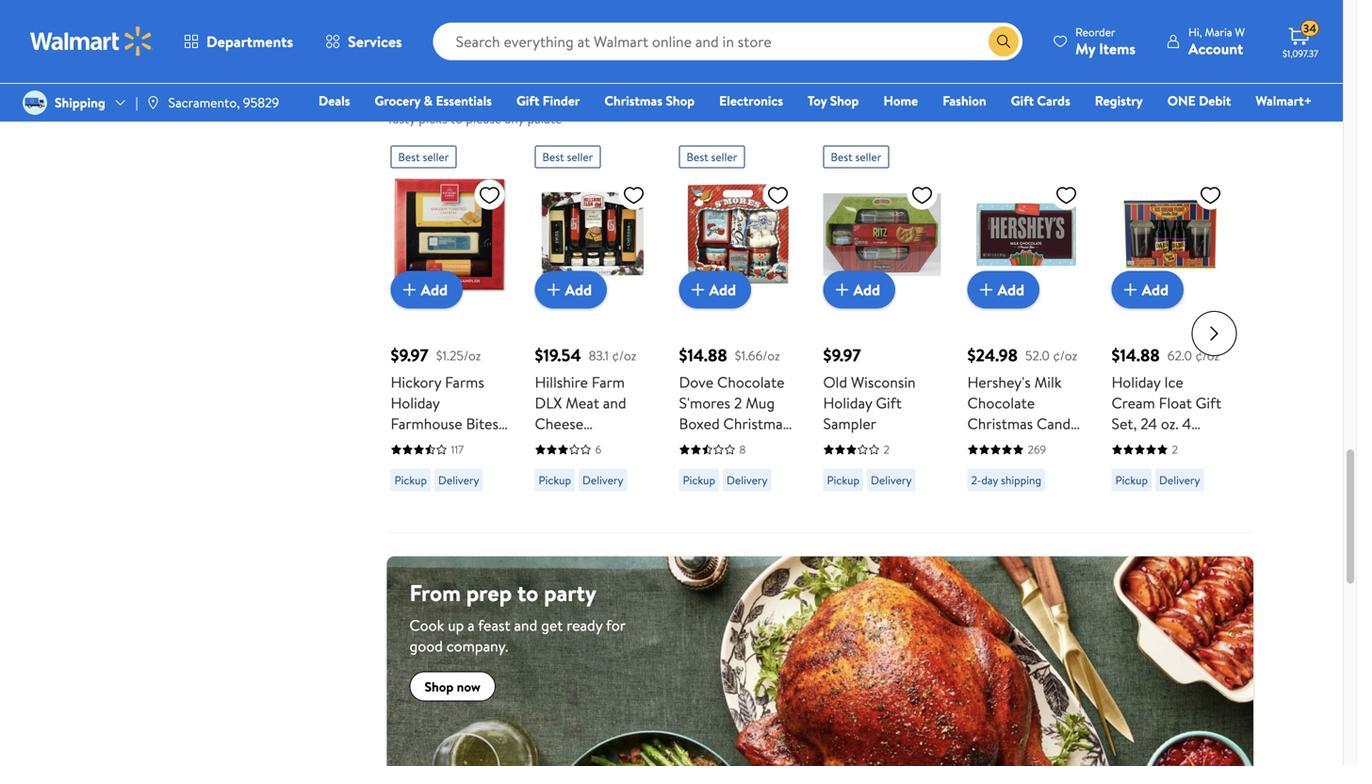 Task type: locate. For each thing, give the bounding box(es) containing it.
2-day shipping
[[971, 472, 1041, 488]]

$9.97 inside the $9.97 old wisconsin holiday gift sampler
[[823, 344, 861, 367]]

add for $9.97 $1.25/oz hickory farms holiday farmhouse bites sampler gift 8 oz - 3 pieces
[[421, 279, 448, 300]]

best seller down palate
[[542, 149, 593, 165]]

dove chocolate s'mores 2 mug boxed christmas gift set, 8.94oz image
[[679, 176, 797, 294]]

walmart+
[[1256, 91, 1312, 110]]

1 horizontal spatial set,
[[708, 434, 734, 455]]

delivery down 117
[[438, 472, 479, 488]]

add for $9.97 old wisconsin holiday gift sampler
[[853, 279, 880, 300]]

shop now link down company.
[[409, 672, 496, 702]]

grocery & essentials
[[375, 91, 492, 110]]

deals
[[319, 91, 350, 110]]

something
[[428, 82, 515, 108]]

0 horizontal spatial and
[[514, 615, 537, 636]]

shop now link up delicious on the top left of page
[[387, 0, 660, 45]]

1 horizontal spatial to
[[517, 577, 538, 609]]

add to cart image up "hickory"
[[398, 279, 421, 301]]

4 best seller from the left
[[831, 149, 882, 165]]

walmart image
[[30, 26, 153, 57]]

ready
[[567, 615, 603, 636]]

search icon image
[[996, 34, 1011, 49]]

$9.97 for $9.97 $1.25/oz hickory farms holiday farmhouse bites sampler gift 8 oz - 3 pieces
[[391, 344, 428, 367]]

sampler
[[823, 413, 876, 434], [391, 434, 443, 455]]

1 ¢/oz from the left
[[612, 346, 637, 365]]

$9.97 up "hickory"
[[391, 344, 428, 367]]

1 horizontal spatial add to cart image
[[831, 279, 853, 301]]

product group containing $19.54
[[535, 138, 653, 526]]

seller down picks
[[423, 149, 449, 165]]

best seller down electronics
[[687, 149, 737, 165]]

2 seller from the left
[[567, 149, 593, 165]]

add to cart image up the old on the right of the page
[[831, 279, 853, 301]]

1 horizontal spatial chocolate
[[967, 393, 1035, 413]]

$14.88 inside $14.88 62.0 ¢/oz holiday ice cream float gift set, 24 oz. 4 piece, 1 count per pack
[[1112, 344, 1160, 367]]

chocolate inside $24.98 52.0 ¢/oz hershey's milk chocolate christmas candy, bulk bar 3 lb
[[967, 393, 1035, 413]]

holiday left ice
[[1112, 372, 1161, 393]]

add up $1.25/oz
[[421, 279, 448, 300]]

add
[[421, 279, 448, 300], [565, 279, 592, 300], [709, 279, 736, 300], [853, 279, 880, 300], [998, 279, 1025, 300], [1142, 279, 1169, 300]]

chocolate down the $1.66/oz
[[717, 372, 785, 393]]

1 add button from the left
[[391, 271, 463, 309]]

2 add from the left
[[565, 279, 592, 300]]

shop now link up toy
[[683, 0, 956, 45]]

seller for $14.88
[[711, 149, 737, 165]]

add up $24.98
[[998, 279, 1025, 300]]

toy shop link
[[799, 90, 867, 111]]

delivery for $14.88 $1.66/oz dove chocolate s'mores 2 mug boxed christmas gift set, 8.94oz
[[727, 472, 768, 488]]

shop now list item up registry at the top right of the page
[[967, 0, 1263, 60]]

holiday left farms
[[391, 393, 440, 413]]

4 best from the left
[[831, 149, 853, 165]]

prep
[[466, 577, 512, 609]]

0 horizontal spatial to
[[450, 109, 463, 128]]

shop now list item
[[376, 0, 671, 60], [671, 0, 967, 60], [967, 0, 1263, 60]]

day
[[981, 472, 998, 488]]

set, left 8.94oz
[[708, 434, 734, 455]]

add button for $9.97 $1.25/oz hickory farms holiday farmhouse bites sampler gift 8 oz - 3 pieces
[[391, 271, 463, 309]]

1 seller from the left
[[423, 149, 449, 165]]

$24.98
[[967, 344, 1018, 367]]

2 $14.88 from the left
[[1112, 344, 1160, 367]]

1 horizontal spatial $14.88
[[1112, 344, 1160, 367]]

1 horizontal spatial christmas
[[723, 413, 789, 434]]

add to favorites list, hillshire farm dlx meat and cheese assortment holiday boxed gift set, 23.5oz image
[[622, 183, 645, 207]]

picks
[[419, 109, 447, 128]]

give
[[387, 82, 424, 108]]

shipping
[[55, 93, 105, 112]]

seller down home link
[[855, 149, 882, 165]]

hi, maria w account
[[1188, 24, 1245, 59]]

add button for $14.88 $1.66/oz dove chocolate s'mores 2 mug boxed christmas gift set, 8.94oz
[[679, 271, 751, 309]]

s'mores
[[679, 393, 730, 413]]

1 $9.97 from the left
[[391, 344, 428, 367]]

8.94oz
[[737, 434, 780, 455]]

tasty
[[387, 109, 416, 128]]

0 vertical spatial to
[[450, 109, 463, 128]]

add to cart image for dove chocolate s'mores 2 mug boxed christmas gift set, 8.94oz image
[[687, 279, 709, 301]]

1 horizontal spatial boxed
[[679, 413, 720, 434]]

reorder
[[1075, 24, 1115, 40]]

boxed inside $14.88 $1.66/oz dove chocolate s'mores 2 mug boxed christmas gift set, 8.94oz
[[679, 413, 720, 434]]

christmas shop link
[[596, 90, 703, 111]]

to inside give something delicious tasty picks to please any palate
[[450, 109, 463, 128]]

add to cart image
[[398, 279, 421, 301], [831, 279, 853, 301]]

0 horizontal spatial 2
[[734, 393, 742, 413]]

¢/oz inside $19.54 83.1 ¢/oz hillshire farm dlx meat and cheese assortment holiday boxed gift set, 23.5oz
[[612, 346, 637, 365]]

set, inside $14.88 62.0 ¢/oz holiday ice cream float gift set, 24 oz. 4 piece, 1 count per pack
[[1112, 413, 1137, 434]]

departments
[[206, 31, 293, 52]]

0 horizontal spatial 3
[[400, 455, 408, 476]]

best down 'toy shop'
[[831, 149, 853, 165]]

lb
[[1036, 434, 1048, 455]]

¢/oz right 52.0
[[1053, 346, 1077, 365]]

3 ¢/oz from the left
[[1195, 346, 1220, 365]]

one debit link
[[1159, 90, 1240, 111]]

delivery down count
[[1159, 472, 1200, 488]]

2 add to cart image from the left
[[687, 279, 709, 301]]

3 add to cart image from the left
[[975, 279, 998, 301]]

seller
[[423, 149, 449, 165], [567, 149, 593, 165], [711, 149, 737, 165], [855, 149, 882, 165]]

4 add to cart image from the left
[[1119, 279, 1142, 301]]

¢/oz for $14.88
[[1195, 346, 1220, 365]]

6 add from the left
[[1142, 279, 1169, 300]]

2 down the $9.97 old wisconsin holiday gift sampler
[[884, 442, 890, 458]]

set, left 24
[[1112, 413, 1137, 434]]

from prep to party cook up a feast and get ready for good company.
[[409, 577, 625, 657]]

add to cart image for holiday ice cream float gift set, 24 oz. 4 piece, 1 count per pack image at right
[[1119, 279, 1142, 301]]

$9.97 old wisconsin holiday gift sampler
[[823, 344, 916, 434]]

product group
[[391, 138, 508, 526], [535, 138, 653, 526], [679, 138, 797, 526], [823, 138, 941, 526], [967, 138, 1085, 526], [1112, 138, 1229, 526]]

3 add from the left
[[709, 279, 736, 300]]

seller down electronics
[[711, 149, 737, 165]]

add to cart image for $9.97 old wisconsin holiday gift sampler
[[831, 279, 853, 301]]

oz
[[489, 434, 503, 455]]

pickup for $9.97 old wisconsin holiday gift sampler
[[827, 472, 860, 488]]

holiday ice cream float gift set, 24 oz. 4 piece, 1 count per pack image
[[1112, 176, 1229, 294]]

4 pickup from the left
[[827, 472, 860, 488]]

add up 83.1 at the top left
[[565, 279, 592, 300]]

0 horizontal spatial 8
[[477, 434, 485, 455]]

2 best from the left
[[542, 149, 564, 165]]

shop now left my
[[1010, 22, 1066, 41]]

best for $14.88
[[687, 149, 708, 165]]

add to favorites list, hershey's milk chocolate christmas candy, bulk bar 3 lb image
[[1055, 183, 1078, 207]]

$14.88
[[679, 344, 727, 367], [1112, 344, 1160, 367]]

best down christmas shop link at top
[[687, 149, 708, 165]]

2 delivery from the left
[[582, 472, 623, 488]]

2 horizontal spatial set,
[[1112, 413, 1137, 434]]

add to favorites list, holiday ice cream float gift set, 24 oz. 4 piece, 1 count per pack image
[[1199, 183, 1222, 207]]

3 left lb on the right of the page
[[1025, 434, 1033, 455]]

hickory farms holiday farmhouse bites sampler gift 8 oz - 3 pieces image
[[391, 176, 508, 294]]

3 add button from the left
[[679, 271, 751, 309]]

add button for $9.97 old wisconsin holiday gift sampler
[[823, 271, 895, 309]]

chocolate up bar
[[967, 393, 1035, 413]]

0 horizontal spatial christmas
[[604, 91, 663, 110]]

4 delivery from the left
[[871, 472, 912, 488]]

8
[[477, 434, 485, 455], [739, 442, 746, 458]]

boxed
[[679, 413, 720, 434], [587, 455, 628, 476]]

gift finder
[[516, 91, 580, 110]]

assortment
[[535, 434, 611, 455]]

5 add button from the left
[[967, 271, 1040, 309]]

$19.54
[[535, 344, 581, 367]]

1 $14.88 from the left
[[679, 344, 727, 367]]

add button
[[391, 271, 463, 309], [535, 271, 607, 309], [679, 271, 751, 309], [823, 271, 895, 309], [967, 271, 1040, 309], [1112, 271, 1184, 309]]

best down tasty
[[398, 149, 420, 165]]

old wisconsin holiday gift sampler image
[[823, 176, 941, 294]]

1 horizontal spatial 3
[[1025, 434, 1033, 455]]

to right picks
[[450, 109, 463, 128]]

3 best from the left
[[687, 149, 708, 165]]

now left walmart+ on the top of page
[[1228, 88, 1252, 106]]

1 horizontal spatial and
[[603, 393, 626, 413]]

holiday inside the $9.97 old wisconsin holiday gift sampler
[[823, 393, 872, 413]]

¢/oz for $19.54
[[612, 346, 637, 365]]

add to cart image
[[542, 279, 565, 301], [687, 279, 709, 301], [975, 279, 998, 301], [1119, 279, 1142, 301]]

&
[[424, 91, 433, 110]]

sacramento,
[[168, 93, 240, 112]]

¢/oz
[[612, 346, 637, 365], [1053, 346, 1077, 365], [1195, 346, 1220, 365]]

delicious
[[520, 82, 592, 108]]

2 right 1 on the right bottom
[[1172, 442, 1178, 458]]

Walmart Site-Wide search field
[[433, 23, 1023, 60]]

2 add to cart image from the left
[[831, 279, 853, 301]]

delivery down 8.94oz
[[727, 472, 768, 488]]

2 horizontal spatial christmas
[[967, 413, 1033, 434]]

shop left electronics link
[[666, 91, 695, 110]]

add up wisconsin
[[853, 279, 880, 300]]

1 vertical spatial and
[[514, 615, 537, 636]]

shop now list item up toy
[[671, 0, 967, 60]]

next slide for product carousel list image
[[1192, 311, 1237, 356]]

holiday inside $19.54 83.1 ¢/oz hillshire farm dlx meat and cheese assortment holiday boxed gift set, 23.5oz
[[535, 455, 584, 476]]

set, left '23.5oz'
[[564, 476, 590, 496]]

1 horizontal spatial 2
[[884, 442, 890, 458]]

1 vertical spatial to
[[517, 577, 538, 609]]

bulk
[[967, 434, 995, 455]]

23.5oz
[[593, 476, 635, 496]]

1 horizontal spatial 8
[[739, 442, 746, 458]]

3 right -
[[400, 455, 408, 476]]

seller down finder
[[567, 149, 593, 165]]

sampler left 117
[[391, 434, 443, 455]]

0 vertical spatial and
[[603, 393, 626, 413]]

0 horizontal spatial set,
[[564, 476, 590, 496]]

 image
[[23, 90, 47, 115]]

delivery left 2-
[[871, 472, 912, 488]]

fashion link
[[934, 90, 995, 111]]

1 horizontal spatial sampler
[[823, 413, 876, 434]]

2 $9.97 from the left
[[823, 344, 861, 367]]

farmhouse
[[391, 413, 462, 434]]

best seller down picks
[[398, 149, 449, 165]]

3 pickup from the left
[[683, 472, 715, 488]]

117
[[451, 442, 464, 458]]

reorder my items
[[1075, 24, 1136, 59]]

2 horizontal spatial 2
[[1172, 442, 1178, 458]]

gift inside $14.88 $1.66/oz dove chocolate s'mores 2 mug boxed christmas gift set, 8.94oz
[[679, 434, 705, 455]]

3 best seller from the left
[[687, 149, 737, 165]]

$9.97 inside $9.97 $1.25/oz hickory farms holiday farmhouse bites sampler gift 8 oz - 3 pieces
[[391, 344, 428, 367]]

$14.88 left the 62.0
[[1112, 344, 1160, 367]]

shipping
[[1001, 472, 1041, 488]]

add up the 62.0
[[1142, 279, 1169, 300]]

now left my
[[1042, 22, 1066, 41]]

gift inside the $9.97 old wisconsin holiday gift sampler
[[876, 393, 902, 413]]

and inside from prep to party cook up a feast and get ready for good company.
[[514, 615, 537, 636]]

0 horizontal spatial ¢/oz
[[612, 346, 637, 365]]

seller for $19.54
[[567, 149, 593, 165]]

best seller
[[398, 149, 449, 165], [542, 149, 593, 165], [687, 149, 737, 165], [831, 149, 882, 165]]

2 pickup from the left
[[539, 472, 571, 488]]

5 pickup from the left
[[1115, 472, 1148, 488]]

cards
[[1037, 91, 1070, 110]]

set, inside $14.88 $1.66/oz dove chocolate s'mores 2 mug boxed christmas gift set, 8.94oz
[[708, 434, 734, 455]]

0 horizontal spatial chocolate
[[717, 372, 785, 393]]

$14.88 inside $14.88 $1.66/oz dove chocolate s'mores 2 mug boxed christmas gift set, 8.94oz
[[679, 344, 727, 367]]

5 delivery from the left
[[1159, 472, 1200, 488]]

2 inside $14.88 $1.66/oz dove chocolate s'mores 2 mug boxed christmas gift set, 8.94oz
[[734, 393, 742, 413]]

delivery for $14.88 62.0 ¢/oz holiday ice cream float gift set, 24 oz. 4 piece, 1 count per pack
[[1159, 472, 1200, 488]]

per
[[1207, 434, 1229, 455]]

shop now link up registry at the top right of the page
[[979, 0, 1252, 45]]

add for $19.54 83.1 ¢/oz hillshire farm dlx meat and cheese assortment holiday boxed gift set, 23.5oz
[[565, 279, 592, 300]]

delivery
[[438, 472, 479, 488], [582, 472, 623, 488], [727, 472, 768, 488], [871, 472, 912, 488], [1159, 472, 1200, 488]]

to inside from prep to party cook up a feast and get ready for good company.
[[517, 577, 538, 609]]

1 add to cart image from the left
[[398, 279, 421, 301]]

and right meat
[[603, 393, 626, 413]]

one debit
[[1167, 91, 1231, 110]]

up
[[448, 615, 464, 636]]

christmas inside $24.98 52.0 ¢/oz hershey's milk chocolate christmas candy, bulk bar 3 lb
[[967, 413, 1033, 434]]

set,
[[1112, 413, 1137, 434], [708, 434, 734, 455], [564, 476, 590, 496]]

2 add button from the left
[[535, 271, 607, 309]]

shop now list item up delicious on the top left of page
[[376, 0, 671, 60]]

2 for $9.97
[[884, 442, 890, 458]]

3
[[1025, 434, 1033, 455], [400, 455, 408, 476]]

christmas right finder
[[604, 91, 663, 110]]

ice
[[1164, 372, 1184, 393]]

 image
[[146, 95, 161, 110]]

list containing shop now
[[376, 0, 1263, 60]]

registry link
[[1086, 90, 1151, 111]]

to right prep
[[517, 577, 538, 609]]

add button for $19.54 83.1 ¢/oz hillshire farm dlx meat and cheese assortment holiday boxed gift set, 23.5oz
[[535, 271, 607, 309]]

best down palate
[[542, 149, 564, 165]]

shop right services
[[418, 22, 447, 41]]

0 horizontal spatial $14.88
[[679, 344, 727, 367]]

¢/oz right the 62.0
[[1195, 346, 1220, 365]]

3 product group from the left
[[679, 138, 797, 526]]

1 best seller from the left
[[398, 149, 449, 165]]

pickup for $9.97 $1.25/oz hickory farms holiday farmhouse bites sampler gift 8 oz - 3 pieces
[[394, 472, 427, 488]]

1 add to cart image from the left
[[542, 279, 565, 301]]

2 product group from the left
[[535, 138, 653, 526]]

$1,097.37
[[1283, 47, 1318, 60]]

1 delivery from the left
[[438, 472, 479, 488]]

sampler down the old on the right of the page
[[823, 413, 876, 434]]

add to cart image for $9.97 $1.25/oz hickory farms holiday farmhouse bites sampler gift 8 oz - 3 pieces
[[398, 279, 421, 301]]

0 horizontal spatial $9.97
[[391, 344, 428, 367]]

269
[[1028, 442, 1046, 458]]

gift cards link
[[1002, 90, 1079, 111]]

¢/oz inside $14.88 62.0 ¢/oz holiday ice cream float gift set, 24 oz. 4 piece, 1 count per pack
[[1195, 346, 1220, 365]]

holiday right mug at the bottom right
[[823, 393, 872, 413]]

best for $19.54
[[542, 149, 564, 165]]

¢/oz right 83.1 at the top left
[[612, 346, 637, 365]]

dlx
[[535, 393, 562, 413]]

1 vertical spatial boxed
[[587, 455, 628, 476]]

delivery down 6
[[582, 472, 623, 488]]

and left get
[[514, 615, 537, 636]]

0 vertical spatial boxed
[[679, 413, 720, 434]]

chocolate
[[717, 372, 785, 393], [967, 393, 1035, 413]]

shop now link for first "shop now" list item from the right
[[979, 0, 1252, 45]]

0 horizontal spatial sampler
[[391, 434, 443, 455]]

$9.97 up the old on the right of the page
[[823, 344, 861, 367]]

3 delivery from the left
[[727, 472, 768, 488]]

best seller down 'toy shop'
[[831, 149, 882, 165]]

83.1
[[589, 346, 609, 365]]

christmas down the $1.66/oz
[[723, 413, 789, 434]]

1 horizontal spatial $9.97
[[823, 344, 861, 367]]

0 horizontal spatial boxed
[[587, 455, 628, 476]]

pickup for $14.88 62.0 ¢/oz holiday ice cream float gift set, 24 oz. 4 piece, 1 count per pack
[[1115, 472, 1148, 488]]

pickup for $14.88 $1.66/oz dove chocolate s'mores 2 mug boxed christmas gift set, 8.94oz
[[683, 472, 715, 488]]

1 horizontal spatial ¢/oz
[[1053, 346, 1077, 365]]

4 add button from the left
[[823, 271, 895, 309]]

add to favorites list, dove chocolate s'mores 2 mug boxed christmas gift set, 8.94oz image
[[767, 183, 789, 207]]

christmas down hershey's on the right of page
[[967, 413, 1033, 434]]

2 ¢/oz from the left
[[1053, 346, 1077, 365]]

add to favorites list, hickory farms holiday farmhouse bites sampler gift 8 oz - 3 pieces image
[[478, 183, 501, 207]]

account
[[1188, 38, 1243, 59]]

$14.88 up dove
[[679, 344, 727, 367]]

4 add from the left
[[853, 279, 880, 300]]

holiday inside $14.88 62.0 ¢/oz holiday ice cream float gift set, 24 oz. 4 piece, 1 count per pack
[[1112, 372, 1161, 393]]

from
[[409, 577, 461, 609]]

3 seller from the left
[[711, 149, 737, 165]]

1 add from the left
[[421, 279, 448, 300]]

5 product group from the left
[[967, 138, 1085, 526]]

add up the $1.66/oz
[[709, 279, 736, 300]]

shop
[[418, 22, 447, 41], [714, 22, 743, 41], [1010, 22, 1039, 41], [1197, 88, 1225, 106], [666, 91, 695, 110], [830, 91, 859, 110], [425, 678, 454, 696]]

feast
[[478, 615, 510, 636]]

holiday down cheese
[[535, 455, 584, 476]]

essentials
[[436, 91, 492, 110]]

list
[[376, 0, 1263, 60]]

2 horizontal spatial ¢/oz
[[1195, 346, 1220, 365]]

2 best seller from the left
[[542, 149, 593, 165]]

1 best from the left
[[398, 149, 420, 165]]

3 inside $24.98 52.0 ¢/oz hershey's milk chocolate christmas candy, bulk bar 3 lb
[[1025, 434, 1033, 455]]

now up something at the left top of the page
[[450, 22, 474, 41]]

farms
[[445, 372, 484, 393]]

1 pickup from the left
[[394, 472, 427, 488]]

2 left mug at the bottom right
[[734, 393, 742, 413]]

6 add button from the left
[[1112, 271, 1184, 309]]

holiday
[[1112, 372, 1161, 393], [391, 393, 440, 413], [823, 393, 872, 413], [535, 455, 584, 476]]

0 horizontal spatial add to cart image
[[398, 279, 421, 301]]



Task type: vqa. For each thing, say whether or not it's contained in the screenshot.
JOSE,
no



Task type: describe. For each thing, give the bounding box(es) containing it.
best for $9.97
[[398, 149, 420, 165]]

2 for $14.88
[[1172, 442, 1178, 458]]

christmas inside christmas shop link
[[604, 91, 663, 110]]

old
[[823, 372, 847, 393]]

mug
[[746, 393, 775, 413]]

hillshire
[[535, 372, 588, 393]]

meat
[[566, 393, 599, 413]]

2-
[[971, 472, 981, 488]]

services button
[[309, 19, 418, 64]]

walmart+ link
[[1247, 90, 1320, 111]]

oz.
[[1161, 413, 1179, 434]]

electronics
[[719, 91, 783, 110]]

1 shop now list item from the left
[[376, 0, 671, 60]]

shop right toy
[[830, 91, 859, 110]]

$9.97 for $9.97 old wisconsin holiday gift sampler
[[823, 344, 861, 367]]

hillshire farm dlx meat and cheese assortment holiday boxed gift set, 23.5oz image
[[535, 176, 653, 294]]

company.
[[446, 636, 508, 657]]

Search search field
[[433, 23, 1023, 60]]

a
[[468, 615, 475, 636]]

wisconsin
[[851, 372, 916, 393]]

shop right one
[[1197, 88, 1225, 106]]

get
[[541, 615, 563, 636]]

my
[[1075, 38, 1095, 59]]

good
[[409, 636, 443, 657]]

home
[[884, 91, 918, 110]]

palate
[[527, 109, 562, 128]]

fashion
[[943, 91, 986, 110]]

cook
[[409, 615, 444, 636]]

now down company.
[[457, 678, 480, 696]]

departments button
[[168, 19, 309, 64]]

items
[[1099, 38, 1136, 59]]

grocery & essentials link
[[366, 90, 500, 111]]

shop now down company.
[[425, 678, 480, 696]]

set, inside $19.54 83.1 ¢/oz hillshire farm dlx meat and cheese assortment holiday boxed gift set, 23.5oz
[[564, 476, 590, 496]]

toy
[[808, 91, 827, 110]]

for
[[606, 615, 625, 636]]

best seller for $14.88
[[687, 149, 737, 165]]

candy,
[[1037, 413, 1081, 434]]

4 seller from the left
[[855, 149, 882, 165]]

|
[[136, 93, 138, 112]]

shop left my
[[1010, 22, 1039, 41]]

1
[[1155, 434, 1159, 455]]

best seller for $9.97
[[398, 149, 449, 165]]

pickup for $19.54 83.1 ¢/oz hillshire farm dlx meat and cheese assortment holiday boxed gift set, 23.5oz
[[539, 472, 571, 488]]

hershey's
[[967, 372, 1031, 393]]

3 shop now list item from the left
[[967, 0, 1263, 60]]

gift inside $14.88 62.0 ¢/oz holiday ice cream float gift set, 24 oz. 4 piece, 1 count per pack
[[1196, 393, 1221, 413]]

delivery for $9.97 old wisconsin holiday gift sampler
[[871, 472, 912, 488]]

95829
[[243, 93, 279, 112]]

shop up electronics
[[714, 22, 743, 41]]

maria
[[1205, 24, 1232, 40]]

6 product group from the left
[[1112, 138, 1229, 526]]

services
[[348, 31, 402, 52]]

sampler inside $9.97 $1.25/oz hickory farms holiday farmhouse bites sampler gift 8 oz - 3 pieces
[[391, 434, 443, 455]]

best seller for $19.54
[[542, 149, 593, 165]]

-
[[391, 455, 396, 476]]

delivery for $19.54 83.1 ¢/oz hillshire farm dlx meat and cheese assortment holiday boxed gift set, 23.5oz
[[582, 472, 623, 488]]

shop now link right one
[[1197, 88, 1252, 106]]

toy shop
[[808, 91, 859, 110]]

chocolate inside $14.88 $1.66/oz dove chocolate s'mores 2 mug boxed christmas gift set, 8.94oz
[[717, 372, 785, 393]]

6
[[595, 442, 601, 458]]

gift inside $19.54 83.1 ¢/oz hillshire farm dlx meat and cheese assortment holiday boxed gift set, 23.5oz
[[535, 476, 561, 496]]

pieces
[[412, 455, 454, 476]]

5 add from the left
[[998, 279, 1025, 300]]

pack
[[1112, 455, 1142, 476]]

hi,
[[1188, 24, 1202, 40]]

$1.25/oz
[[436, 346, 481, 365]]

delivery for $9.97 $1.25/oz hickory farms holiday farmhouse bites sampler gift 8 oz - 3 pieces
[[438, 472, 479, 488]]

shop now link for first "shop now" list item
[[387, 0, 660, 45]]

4 product group from the left
[[823, 138, 941, 526]]

shop now up something at the left top of the page
[[418, 22, 474, 41]]

62.0
[[1167, 346, 1192, 365]]

hickory
[[391, 372, 441, 393]]

shop down good
[[425, 678, 454, 696]]

add to cart image for hillshire farm dlx meat and cheese assortment holiday boxed gift set, 23.5oz image
[[542, 279, 565, 301]]

christmas inside $14.88 $1.66/oz dove chocolate s'mores 2 mug boxed christmas gift set, 8.94oz
[[723, 413, 789, 434]]

sampler inside the $9.97 old wisconsin holiday gift sampler
[[823, 413, 876, 434]]

8 inside $9.97 $1.25/oz hickory farms holiday farmhouse bites sampler gift 8 oz - 3 pieces
[[477, 434, 485, 455]]

now up electronics
[[746, 22, 770, 41]]

registry
[[1095, 91, 1143, 110]]

piece,
[[1112, 434, 1151, 455]]

grocery
[[375, 91, 421, 110]]

any
[[505, 109, 524, 128]]

please
[[466, 109, 502, 128]]

product group containing $24.98
[[967, 138, 1085, 526]]

milk
[[1034, 372, 1062, 393]]

shop now link for second "shop now" list item from the right
[[683, 0, 956, 45]]

shop now up electronics
[[714, 22, 770, 41]]

hershey's milk chocolate christmas candy, bulk bar 3 lb image
[[967, 176, 1085, 294]]

seller for $9.97
[[423, 149, 449, 165]]

$14.88 for holiday
[[1112, 344, 1160, 367]]

$14.88 for chocolate
[[679, 344, 727, 367]]

shop now right one
[[1197, 88, 1252, 106]]

$14.88 62.0 ¢/oz holiday ice cream float gift set, 24 oz. 4 piece, 1 count per pack
[[1112, 344, 1229, 476]]

$24.98 52.0 ¢/oz hershey's milk chocolate christmas candy, bulk bar 3 lb
[[967, 344, 1081, 455]]

holiday inside $9.97 $1.25/oz hickory farms holiday farmhouse bites sampler gift 8 oz - 3 pieces
[[391, 393, 440, 413]]

party
[[544, 577, 596, 609]]

gift finder link
[[508, 90, 588, 111]]

gift inside $9.97 $1.25/oz hickory farms holiday farmhouse bites sampler gift 8 oz - 3 pieces
[[447, 434, 473, 455]]

dove
[[679, 372, 714, 393]]

add to cart image for hershey's milk chocolate christmas candy, bulk bar 3 lb image
[[975, 279, 998, 301]]

4
[[1182, 413, 1191, 434]]

sacramento, 95829
[[168, 93, 279, 112]]

add for $14.88 $1.66/oz dove chocolate s'mores 2 mug boxed christmas gift set, 8.94oz
[[709, 279, 736, 300]]

float
[[1159, 393, 1192, 413]]

add to favorites list, old wisconsin holiday gift sampler image
[[911, 183, 933, 207]]

bar
[[999, 434, 1021, 455]]

give something delicious tasty picks to please any palate
[[387, 82, 592, 128]]

1 product group from the left
[[391, 138, 508, 526]]

52.0
[[1025, 346, 1050, 365]]

deals link
[[310, 90, 359, 111]]

¢/oz inside $24.98 52.0 ¢/oz hershey's milk chocolate christmas candy, bulk bar 3 lb
[[1053, 346, 1077, 365]]

2 shop now list item from the left
[[671, 0, 967, 60]]

boxed inside $19.54 83.1 ¢/oz hillshire farm dlx meat and cheese assortment holiday boxed gift set, 23.5oz
[[587, 455, 628, 476]]

farm
[[592, 372, 625, 393]]

and inside $19.54 83.1 ¢/oz hillshire farm dlx meat and cheese assortment holiday boxed gift set, 23.5oz
[[603, 393, 626, 413]]

count
[[1163, 434, 1204, 455]]

3 inside $9.97 $1.25/oz hickory farms holiday farmhouse bites sampler gift 8 oz - 3 pieces
[[400, 455, 408, 476]]

cream
[[1112, 393, 1155, 413]]



